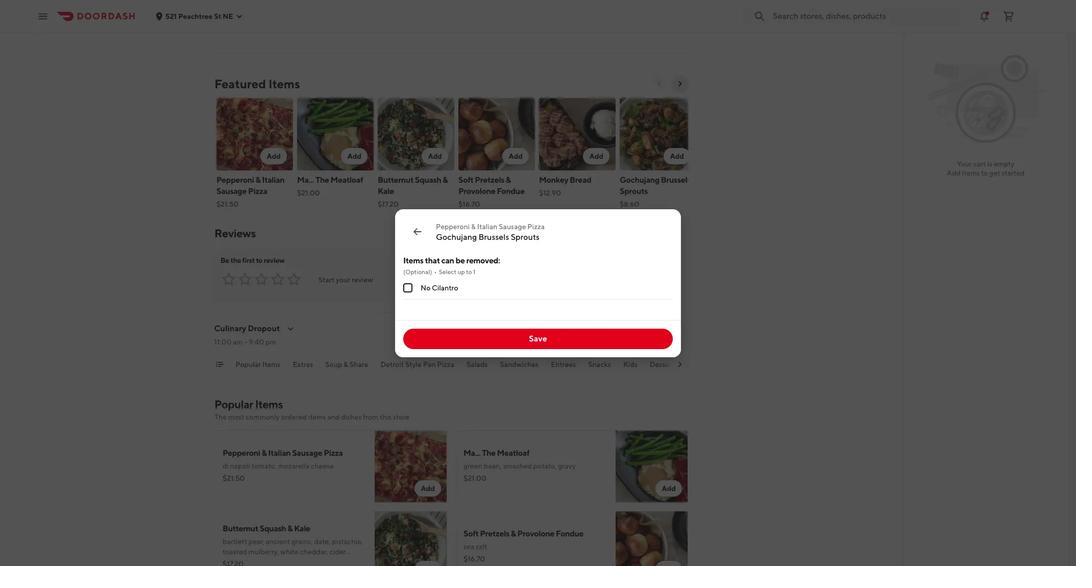 Task type: locate. For each thing, give the bounding box(es) containing it.
1 vertical spatial squash
[[260, 524, 286, 533]]

0 vertical spatial fondue
[[497, 186, 525, 196]]

1 vertical spatial brussels
[[479, 232, 509, 242]]

pepperoni for $21.50
[[216, 175, 254, 185]]

popular for popular items
[[236, 360, 261, 369]]

pizza
[[248, 186, 267, 196], [528, 222, 545, 231], [437, 360, 455, 369], [324, 448, 343, 458]]

2 vertical spatial pepperoni
[[223, 448, 260, 458]]

no
[[421, 284, 430, 292]]

meatloaf
[[331, 175, 363, 185], [497, 448, 530, 458]]

$21.50 up reviews link
[[216, 200, 239, 208]]

521 peachtree st ne button
[[155, 12, 243, 20]]

removed:
[[466, 256, 500, 265]]

2 horizontal spatial sausage
[[499, 222, 526, 231]]

kids button
[[624, 359, 638, 376]]

& inside pepperoni & italian sausage pizza $21.50
[[256, 175, 261, 185]]

1 horizontal spatial items
[[962, 169, 980, 177]]

sausage inside pepperoni & italian sausage pizza gochujang brussels sprouts
[[499, 222, 526, 231]]

add for gochujang brussels sprouts
[[670, 152, 684, 160]]

kids
[[624, 360, 638, 369]]

2 vertical spatial italian
[[268, 448, 291, 458]]

1 vertical spatial $16.70
[[464, 555, 485, 563]]

pepperoni & italian sausage pizza di napoli tomato, mozarella cheese $21.50
[[223, 448, 343, 482]]

2 horizontal spatial to
[[981, 169, 988, 177]]

1 vertical spatial butternut squash & kale image
[[375, 511, 447, 566]]

add button for ma... the meatloaf
[[341, 148, 368, 164]]

0 vertical spatial soft
[[458, 175, 474, 185]]

open menu image
[[37, 10, 49, 22]]

the inside ma... the meatloaf green bean, smashed potato, gravy $21.00
[[482, 448, 496, 458]]

pretzels inside soft pretzels & provolone fondue sea salt $16.70
[[480, 529, 509, 539]]

1 vertical spatial $21.50
[[223, 474, 245, 482]]

0 horizontal spatial squash
[[260, 524, 286, 533]]

pizza up cheese
[[324, 448, 343, 458]]

sausage inside pepperoni & italian sausage pizza di napoli tomato, mozarella cheese $21.50
[[292, 448, 322, 458]]

0 vertical spatial brussels
[[661, 175, 691, 185]]

brussels down gochujang brussels sprouts image
[[661, 175, 691, 185]]

add button for pepperoni & italian sausage pizza
[[261, 148, 287, 164]]

0 vertical spatial kale
[[378, 186, 394, 196]]

pizza right pan
[[437, 360, 455, 369]]

butternut up the bartlett at the left of the page
[[223, 524, 258, 533]]

to right the
[[256, 256, 263, 264]]

0 horizontal spatial ma... the meatloaf image
[[297, 98, 374, 171]]

1 horizontal spatial sprouts
[[620, 186, 648, 196]]

kale up grains,
[[294, 524, 310, 533]]

items for featured items
[[268, 77, 300, 91]]

0 vertical spatial butternut
[[378, 175, 413, 185]]

& inside pepperoni & italian sausage pizza di napoli tomato, mozarella cheese $21.50
[[262, 448, 267, 458]]

the for ma... the meatloaf
[[315, 175, 329, 185]]

0 horizontal spatial brussels
[[479, 232, 509, 242]]

1 vertical spatial $21.00
[[464, 474, 486, 482]]

1 horizontal spatial fondue
[[556, 529, 584, 539]]

italian inside pepperoni & italian sausage pizza $21.50
[[262, 175, 285, 185]]

add button
[[261, 148, 287, 164], [341, 148, 368, 164], [422, 148, 448, 164], [503, 148, 529, 164], [583, 148, 610, 164], [664, 148, 690, 164], [415, 480, 441, 497], [656, 480, 682, 497]]

$17.20
[[378, 200, 399, 208]]

add button for soft pretzels & provolone fondue
[[503, 148, 529, 164]]

italian inside pepperoni & italian sausage pizza di napoli tomato, mozarella cheese $21.50
[[268, 448, 291, 458]]

mulberry,
[[249, 548, 279, 556]]

add button for gochujang brussels sprouts
[[664, 148, 690, 164]]

1 vertical spatial pepperoni
[[436, 222, 470, 231]]

sprouts inside pepperoni & italian sausage pizza gochujang brussels sprouts
[[511, 232, 540, 242]]

$21.50 down the napoli
[[223, 474, 245, 482]]

items inside heading
[[268, 77, 300, 91]]

soft inside soft pretzels & provolone fondue $16.70
[[458, 175, 474, 185]]

pizza inside pepperoni & italian sausage pizza di napoli tomato, mozarella cheese $21.50
[[324, 448, 343, 458]]

items inside items that can be removed: (optional) • select up to 1
[[403, 256, 424, 265]]

1 vertical spatial gochujang
[[436, 232, 477, 242]]

butternut squash & kale image
[[378, 98, 454, 171], [375, 511, 447, 566]]

sprouts up $8.60
[[620, 186, 648, 196]]

$16.70 inside soft pretzels & provolone fondue sea salt $16.70
[[464, 555, 485, 563]]

white
[[280, 548, 298, 556]]

items
[[962, 169, 980, 177], [308, 413, 326, 421]]

featured items heading
[[214, 76, 300, 92]]

soft inside soft pretzels & provolone fondue sea salt $16.70
[[464, 529, 479, 539]]

can
[[441, 256, 454, 265]]

select
[[439, 268, 456, 275]]

on
[[312, 0, 322, 3]]

1 vertical spatial soft
[[464, 529, 479, 539]]

gochujang up $8.60
[[620, 175, 660, 185]]

0 vertical spatial popular
[[236, 360, 261, 369]]

squash for butternut squash & kale
[[415, 175, 441, 185]]

1 vertical spatial provolone
[[517, 529, 554, 539]]

the inside ma... the meatloaf $21.00
[[315, 175, 329, 185]]

pepperoni & italian sausage pizza image down featured items heading
[[216, 98, 293, 171]]

1 vertical spatial the
[[214, 413, 227, 421]]

items inside "your cart is empty add items to get started"
[[962, 169, 980, 177]]

1
[[473, 268, 476, 275]]

1 horizontal spatial butternut
[[378, 175, 413, 185]]

detroit
[[381, 360, 404, 369]]

0 horizontal spatial first
[[242, 256, 255, 264]]

dishes
[[341, 413, 362, 421]]

ma... inside ma... the meatloaf $21.00
[[297, 175, 314, 185]]

required.
[[295, 4, 331, 15]]

review right the
[[264, 256, 285, 264]]

meatloaf for ma... the meatloaf
[[331, 175, 363, 185]]

meatloaf inside ma... the meatloaf $21.00
[[331, 175, 363, 185]]

pretzels
[[475, 175, 504, 185], [480, 529, 509, 539]]

first
[[344, 0, 360, 3], [242, 256, 255, 264]]

pepperoni
[[216, 175, 254, 185], [436, 222, 470, 231], [223, 448, 260, 458]]

ma... for green bean, smashed potato, gravy
[[464, 448, 480, 458]]

pepperoni inside pepperoni & italian sausage pizza gochujang brussels sprouts
[[436, 222, 470, 231]]

0 vertical spatial ma...
[[297, 175, 314, 185]]

to
[[981, 169, 988, 177], [256, 256, 263, 264], [466, 268, 472, 275]]

butternut inside butternut squash & kale bartlett pear, ancient grains, date, pistachio, toasted mulberry, white cheddar, cider vinaigrette
[[223, 524, 258, 533]]

9:40
[[249, 338, 264, 346]]

italian for di
[[268, 448, 291, 458]]

items inside button
[[263, 360, 281, 369]]

pizza inside pepperoni & italian sausage pizza gochujang brussels sprouts
[[528, 222, 545, 231]]

0 vertical spatial butternut squash & kale image
[[378, 98, 454, 171]]

your right start
[[336, 276, 350, 284]]

1 vertical spatial kale
[[294, 524, 310, 533]]

sausage for di
[[292, 448, 322, 458]]

popular up most on the bottom left
[[214, 398, 253, 411]]

pizza inside pepperoni & italian sausage pizza $21.50
[[248, 186, 267, 196]]

fondue inside soft pretzels & provolone fondue $16.70
[[497, 186, 525, 196]]

$21.50 inside pepperoni & italian sausage pizza $21.50
[[216, 200, 239, 208]]

0 vertical spatial sausage
[[216, 186, 247, 196]]

butternut inside the "butternut squash & kale $17.20"
[[378, 175, 413, 185]]

ma... the meatloaf image
[[297, 98, 374, 171], [616, 430, 688, 503]]

desserts button
[[650, 359, 678, 376]]

& inside butternut squash & kale bartlett pear, ancient grains, date, pistachio, toasted mulberry, white cheddar, cider vinaigrette
[[288, 524, 293, 533]]

items for popular items the most commonly ordered items and dishes from this store
[[255, 398, 283, 411]]

brussels inside "gochujang brussels sprouts $8.60"
[[661, 175, 691, 185]]

0 horizontal spatial soft pretzels & provolone fondue image
[[458, 98, 535, 171]]

1 vertical spatial to
[[256, 256, 263, 264]]

$5
[[386, 0, 397, 3]]

fondue for sea salt
[[556, 529, 584, 539]]

sausage
[[216, 186, 247, 196], [499, 222, 526, 231], [292, 448, 322, 458]]

•
[[434, 268, 437, 275]]

add
[[267, 152, 281, 160], [347, 152, 361, 160], [428, 152, 442, 160], [509, 152, 523, 160], [589, 152, 603, 160], [670, 152, 684, 160], [947, 169, 961, 177], [421, 484, 435, 493], [662, 484, 676, 493]]

featured
[[214, 77, 266, 91]]

provolone inside soft pretzels & provolone fondue $16.70
[[458, 186, 495, 196]]

and
[[327, 413, 340, 421]]

squash inside the "butternut squash & kale $17.20"
[[415, 175, 441, 185]]

soft pretzels & provolone fondue image
[[458, 98, 535, 171], [616, 511, 688, 566]]

butternut for butternut squash & kale
[[378, 175, 413, 185]]

0 vertical spatial pretzels
[[475, 175, 504, 185]]

popular inside popular items the most commonly ordered items and dishes from this store
[[214, 398, 253, 411]]

0 horizontal spatial gochujang
[[436, 232, 477, 242]]

$16.70 inside soft pretzels & provolone fondue $16.70
[[458, 200, 480, 208]]

0 vertical spatial ma... the meatloaf image
[[297, 98, 374, 171]]

italian for gochujang
[[477, 222, 497, 231]]

kale up $17.20 on the left
[[378, 186, 394, 196]]

st
[[214, 12, 221, 20]]

pizza up reviews link
[[248, 186, 267, 196]]

meatloaf inside ma... the meatloaf green bean, smashed potato, gravy $21.00
[[497, 448, 530, 458]]

items right featured
[[268, 77, 300, 91]]

$21.50 inside pepperoni & italian sausage pizza di napoli tomato, mozarella cheese $21.50
[[223, 474, 245, 482]]

dialog containing gochujang brussels sprouts
[[395, 209, 681, 357]]

0 vertical spatial $21.50
[[216, 200, 239, 208]]

0 vertical spatial pepperoni
[[216, 175, 254, 185]]

0 horizontal spatial the
[[214, 413, 227, 421]]

pear,
[[249, 538, 264, 546]]

0 vertical spatial sprouts
[[620, 186, 648, 196]]

1 vertical spatial italian
[[477, 222, 497, 231]]

gochujang up be
[[436, 232, 477, 242]]

sprouts up items that can be removed: group
[[511, 232, 540, 242]]

fondue inside soft pretzels & provolone fondue sea salt $16.70
[[556, 529, 584, 539]]

pepperoni & italian sausage pizza image down store on the bottom left of page
[[375, 430, 447, 503]]

detroit style pan pizza
[[381, 360, 455, 369]]

provolone for soft pretzels & provolone fondue
[[458, 186, 495, 196]]

peachtree
[[178, 12, 213, 20]]

0 vertical spatial $16.70
[[458, 200, 480, 208]]

add inside "your cart is empty add items to get started"
[[947, 169, 961, 177]]

pizza for $21.50
[[248, 186, 267, 196]]

1 horizontal spatial gochujang
[[620, 175, 660, 185]]

0 horizontal spatial sprouts
[[511, 232, 540, 242]]

items up "commonly"
[[255, 398, 283, 411]]

your right on
[[324, 0, 342, 3]]

&
[[256, 175, 261, 185], [443, 175, 448, 185], [506, 175, 511, 185], [471, 222, 476, 231], [344, 360, 348, 369], [262, 448, 267, 458], [288, 524, 293, 533], [511, 529, 516, 539]]

1 vertical spatial sausage
[[499, 222, 526, 231]]

2 vertical spatial sausage
[[292, 448, 322, 458]]

sausage up mozarella
[[292, 448, 322, 458]]

pretzels inside soft pretzels & provolone fondue $16.70
[[475, 175, 504, 185]]

ma... inside ma... the meatloaf green bean, smashed potato, gravy $21.00
[[464, 448, 480, 458]]

popular
[[236, 360, 261, 369], [214, 398, 253, 411]]

1 vertical spatial soft pretzels & provolone fondue image
[[616, 511, 688, 566]]

0 vertical spatial italian
[[262, 175, 285, 185]]

pan
[[423, 360, 436, 369]]

2 horizontal spatial the
[[482, 448, 496, 458]]

brussels up the removed:
[[479, 232, 509, 242]]

1 vertical spatial butternut
[[223, 524, 258, 533]]

0 horizontal spatial kale
[[294, 524, 310, 533]]

pepperoni & italian sausage pizza image
[[216, 98, 293, 171], [375, 430, 447, 503]]

add button for butternut squash & kale
[[422, 148, 448, 164]]

sausage down soft pretzels & provolone fondue $16.70
[[499, 222, 526, 231]]

1 vertical spatial first
[[242, 256, 255, 264]]

pepperoni & italian sausage pizza gochujang brussels sprouts
[[436, 222, 545, 242]]

1 horizontal spatial meatloaf
[[497, 448, 530, 458]]

date,
[[314, 538, 331, 546]]

bean,
[[484, 462, 502, 470]]

sea
[[464, 543, 474, 551]]

pepperoni inside pepperoni & italian sausage pizza di napoli tomato, mozarella cheese $21.50
[[223, 448, 260, 458]]

first right the
[[242, 256, 255, 264]]

desserts
[[650, 360, 678, 369]]

0 vertical spatial review
[[264, 256, 285, 264]]

items down your
[[962, 169, 980, 177]]

up
[[458, 268, 465, 275]]

& inside soft pretzels & provolone fondue sea salt $16.70
[[511, 529, 516, 539]]

soft pretzels & provolone fondue sea salt $16.70
[[464, 529, 584, 563]]

0 horizontal spatial butternut
[[223, 524, 258, 533]]

0 horizontal spatial sausage
[[216, 186, 247, 196]]

your cart is empty add items to get started
[[947, 160, 1025, 177]]

add for soft pretzels & provolone fondue
[[509, 152, 523, 160]]

0 vertical spatial your
[[324, 0, 342, 3]]

0 vertical spatial to
[[981, 169, 988, 177]]

sausage for gochujang
[[499, 222, 526, 231]]

items left and
[[308, 413, 326, 421]]

butternut for bartlett pear, ancient grains, date, pistachio, toasted mulberry, white cheddar, cider vinaigrette
[[223, 524, 258, 533]]

to inside "your cart is empty add items to get started"
[[981, 169, 988, 177]]

1 vertical spatial sprouts
[[511, 232, 540, 242]]

detroit style pan pizza button
[[381, 359, 455, 376]]

0 vertical spatial $21.00
[[297, 189, 320, 197]]

soft
[[458, 175, 474, 185], [464, 529, 479, 539]]

salads button
[[467, 359, 488, 376]]

squash inside butternut squash & kale bartlett pear, ancient grains, date, pistachio, toasted mulberry, white cheddar, cider vinaigrette
[[260, 524, 286, 533]]

0 horizontal spatial provolone
[[458, 186, 495, 196]]

1 horizontal spatial sausage
[[292, 448, 322, 458]]

butternut up $17.20 on the left
[[378, 175, 413, 185]]

brussels
[[661, 175, 691, 185], [479, 232, 509, 242]]

0 vertical spatial pepperoni & italian sausage pizza image
[[216, 98, 293, 171]]

0 horizontal spatial ma...
[[297, 175, 314, 185]]

first left order,
[[344, 0, 360, 3]]

first inside "enjoy a $0 delivery fee on your first order, $5 subtotal minimum required."
[[344, 0, 360, 3]]

1 vertical spatial items
[[308, 413, 326, 421]]

reviews
[[214, 227, 256, 240]]

0 vertical spatial the
[[315, 175, 329, 185]]

popular down -
[[236, 360, 261, 369]]

1 vertical spatial meatloaf
[[497, 448, 530, 458]]

popular inside popular items button
[[236, 360, 261, 369]]

pepperoni for di
[[223, 448, 260, 458]]

pepperoni inside pepperoni & italian sausage pizza $21.50
[[216, 175, 254, 185]]

$16.70 down sea
[[464, 555, 485, 563]]

0 vertical spatial squash
[[415, 175, 441, 185]]

cart
[[973, 160, 986, 168]]

save
[[529, 334, 547, 343]]

0 horizontal spatial review
[[264, 256, 285, 264]]

to left 1
[[466, 268, 472, 275]]

1 horizontal spatial pepperoni & italian sausage pizza image
[[375, 430, 447, 503]]

items down pm
[[263, 360, 281, 369]]

enjoy a $0 delivery fee on your first order, $5 subtotal minimum required.
[[220, 0, 397, 15]]

items inside popular items the most commonly ordered items and dishes from this store
[[255, 398, 283, 411]]

sausage up reviews link
[[216, 186, 247, 196]]

pizza for di
[[324, 448, 343, 458]]

$16.70
[[458, 200, 480, 208], [464, 555, 485, 563]]

$16.70 up pepperoni & italian sausage pizza gochujang brussels sprouts at the top of the page
[[458, 200, 480, 208]]

items
[[268, 77, 300, 91], [403, 256, 424, 265], [263, 360, 281, 369], [255, 398, 283, 411]]

provolone inside soft pretzels & provolone fondue sea salt $16.70
[[517, 529, 554, 539]]

1 horizontal spatial to
[[466, 268, 472, 275]]

1 horizontal spatial the
[[315, 175, 329, 185]]

0 vertical spatial first
[[344, 0, 360, 3]]

items inside popular items the most commonly ordered items and dishes from this store
[[308, 413, 326, 421]]

1 vertical spatial fondue
[[556, 529, 584, 539]]

0 vertical spatial gochujang
[[620, 175, 660, 185]]

be the first to review
[[221, 256, 285, 264]]

2 vertical spatial to
[[466, 268, 472, 275]]

& inside soft pretzels & provolone fondue $16.70
[[506, 175, 511, 185]]

notification bell image
[[978, 10, 990, 22]]

kale inside the "butternut squash & kale $17.20"
[[378, 186, 394, 196]]

pizza down $12.90
[[528, 222, 545, 231]]

1 horizontal spatial brussels
[[661, 175, 691, 185]]

1 horizontal spatial provolone
[[517, 529, 554, 539]]

$21.00 inside ma... the meatloaf $21.00
[[297, 189, 320, 197]]

items that can be removed: group
[[403, 255, 673, 299]]

style
[[406, 360, 422, 369]]

pretzels for soft pretzels & provolone fondue
[[475, 175, 504, 185]]

started
[[1002, 169, 1025, 177]]

back image
[[411, 225, 424, 238]]

1 horizontal spatial kale
[[378, 186, 394, 196]]

1 horizontal spatial soft pretzels & provolone fondue image
[[616, 511, 688, 566]]

2 vertical spatial the
[[482, 448, 496, 458]]

0 vertical spatial meatloaf
[[331, 175, 363, 185]]

0 horizontal spatial fondue
[[497, 186, 525, 196]]

0 vertical spatial soft pretzels & provolone fondue image
[[458, 98, 535, 171]]

bartlett
[[223, 538, 247, 546]]

1 horizontal spatial squash
[[415, 175, 441, 185]]

cilantro
[[432, 284, 458, 292]]

-
[[244, 338, 248, 346]]

kale inside butternut squash & kale bartlett pear, ancient grains, date, pistachio, toasted mulberry, white cheddar, cider vinaigrette
[[294, 524, 310, 533]]

0 vertical spatial items
[[962, 169, 980, 177]]

0 horizontal spatial $21.00
[[297, 189, 320, 197]]

0 vertical spatial provolone
[[458, 186, 495, 196]]

save button
[[403, 329, 673, 349]]

dialog
[[395, 209, 681, 357]]

pizza for gochujang
[[528, 222, 545, 231]]

sausage inside pepperoni & italian sausage pizza $21.50
[[216, 186, 247, 196]]

pm
[[266, 338, 276, 346]]

italian inside pepperoni & italian sausage pizza gochujang brussels sprouts
[[477, 222, 497, 231]]

to left get
[[981, 169, 988, 177]]

1 vertical spatial pretzels
[[480, 529, 509, 539]]

1 horizontal spatial $21.00
[[464, 474, 486, 482]]

review right start
[[352, 276, 373, 284]]

0 horizontal spatial meatloaf
[[331, 175, 363, 185]]

items up (optional)
[[403, 256, 424, 265]]

1 vertical spatial popular
[[214, 398, 253, 411]]



Task type: vqa. For each thing, say whether or not it's contained in the screenshot.
the Pepperoni & Italian Sausage Pizza di napoli tomato, mozarella cheese $21.50
yes



Task type: describe. For each thing, give the bounding box(es) containing it.
fondue for soft pretzels & provolone fondue
[[497, 186, 525, 196]]

soup & share button
[[326, 359, 369, 376]]

soft pretzels & provolone fondue $16.70
[[458, 175, 525, 208]]

cheese
[[311, 462, 334, 470]]

squash for bartlett pear, ancient grains, date, pistachio, toasted mulberry, white cheddar, cider vinaigrette
[[260, 524, 286, 533]]

your inside "enjoy a $0 delivery fee on your first order, $5 subtotal minimum required."
[[324, 0, 342, 3]]

snacks
[[589, 360, 611, 369]]

521 peachtree st ne
[[165, 12, 233, 20]]

enjoy
[[220, 0, 243, 3]]

cheddar,
[[300, 548, 328, 556]]

sandwiches
[[500, 360, 539, 369]]

pistachio,
[[332, 538, 363, 546]]

salads
[[467, 360, 488, 369]]

pizza inside button
[[437, 360, 455, 369]]

subtotal
[[220, 4, 253, 15]]

items that can be removed: (optional) • select up to 1
[[403, 256, 500, 275]]

soup
[[326, 360, 342, 369]]

share
[[350, 360, 369, 369]]

ma... for ma... the meatloaf
[[297, 175, 314, 185]]

soup & share
[[326, 360, 369, 369]]

kale for butternut squash & kale
[[378, 186, 394, 196]]

smashed
[[503, 462, 532, 470]]

sprouts inside "gochujang brussels sprouts $8.60"
[[620, 186, 648, 196]]

& inside pepperoni & italian sausage pizza gochujang brussels sprouts
[[471, 222, 476, 231]]

delivery
[[264, 0, 296, 3]]

extras
[[293, 360, 313, 369]]

gochujang brussels sprouts $8.60
[[620, 175, 691, 208]]

popular for popular items the most commonly ordered items and dishes from this store
[[214, 398, 253, 411]]

(optional)
[[403, 268, 432, 275]]

featured items
[[214, 77, 300, 91]]

the inside popular items the most commonly ordered items and dishes from this store
[[214, 413, 227, 421]]

grains,
[[292, 538, 313, 546]]

butternut squash & kale $17.20
[[378, 175, 448, 208]]

culinary dropout
[[214, 324, 280, 333]]

bread
[[570, 175, 591, 185]]

select promotional banner element
[[437, 22, 466, 40]]

empty
[[994, 160, 1015, 168]]

italian for $21.50
[[262, 175, 285, 185]]

sausage for $21.50
[[216, 186, 247, 196]]

to inside items that can be removed: (optional) • select up to 1
[[466, 268, 472, 275]]

be
[[221, 256, 229, 264]]

1 vertical spatial your
[[336, 276, 350, 284]]

add for pepperoni & italian sausage pizza
[[267, 152, 281, 160]]

No Cilantro checkbox
[[403, 283, 413, 292]]

pretzels for sea salt
[[480, 529, 509, 539]]

fee
[[297, 0, 310, 3]]

gochujang brussels sprouts image
[[620, 98, 696, 171]]

commonly
[[246, 413, 280, 421]]

gochujang inside pepperoni & italian sausage pizza gochujang brussels sprouts
[[436, 232, 477, 242]]

store
[[393, 413, 409, 421]]

that
[[425, 256, 440, 265]]

previous button of carousel image
[[656, 80, 664, 88]]

scroll menu navigation right image
[[676, 360, 684, 369]]

this
[[380, 413, 392, 421]]

1 vertical spatial pepperoni & italian sausage pizza image
[[375, 430, 447, 503]]

ma... the meatloaf green bean, smashed potato, gravy $21.00
[[464, 448, 576, 482]]

the for green bean, smashed potato, gravy
[[482, 448, 496, 458]]

ma... the meatloaf $21.00
[[297, 175, 363, 197]]

1 horizontal spatial ma... the meatloaf image
[[616, 430, 688, 503]]

mozarella
[[278, 462, 310, 470]]

pepperoni for gochujang
[[436, 222, 470, 231]]

$8.60
[[620, 200, 639, 208]]

Item Search search field
[[541, 328, 680, 339]]

sandwiches button
[[500, 359, 539, 376]]

monkey bread $12.90
[[539, 175, 591, 197]]

potato,
[[533, 462, 557, 470]]

gravy
[[558, 462, 576, 470]]

1 horizontal spatial review
[[352, 276, 373, 284]]

gochujang inside "gochujang brussels sprouts $8.60"
[[620, 175, 660, 185]]

popular items button
[[236, 359, 281, 376]]

next button of carousel image
[[676, 80, 684, 88]]

vinaigrette
[[223, 558, 258, 566]]

most
[[228, 413, 244, 421]]

brussels inside pepperoni & italian sausage pizza gochujang brussels sprouts
[[479, 232, 509, 242]]

toasted
[[223, 548, 247, 556]]

minimum
[[255, 4, 293, 15]]

& inside button
[[344, 360, 348, 369]]

popular items the most commonly ordered items and dishes from this store
[[214, 398, 409, 421]]

meatloaf for green bean, smashed potato, gravy
[[497, 448, 530, 458]]

provolone for sea salt
[[517, 529, 554, 539]]

0 horizontal spatial to
[[256, 256, 263, 264]]

soft for soft pretzels & provolone fondue
[[458, 175, 474, 185]]

extras button
[[293, 359, 313, 376]]

start your review
[[319, 276, 373, 284]]

kale for bartlett pear, ancient grains, date, pistachio, toasted mulberry, white cheddar, cider vinaigrette
[[294, 524, 310, 533]]

add button for monkey bread
[[583, 148, 610, 164]]

soft for sea salt
[[464, 529, 479, 539]]

add for monkey bread
[[589, 152, 603, 160]]

a
[[244, 0, 249, 3]]

& inside the "butternut squash & kale $17.20"
[[443, 175, 448, 185]]

add for ma... the meatloaf
[[347, 152, 361, 160]]

0 horizontal spatial pepperoni & italian sausage pizza image
[[216, 98, 293, 171]]

monkey bread image
[[539, 98, 616, 171]]

monkey
[[539, 175, 568, 185]]

snacks button
[[589, 359, 611, 376]]

is
[[988, 160, 992, 168]]

no cilantro
[[421, 284, 458, 292]]

items for popular items
[[263, 360, 281, 369]]

green
[[464, 462, 482, 470]]

$0
[[250, 0, 262, 3]]

add for butternut squash & kale
[[428, 152, 442, 160]]

di
[[223, 462, 229, 470]]

start
[[319, 276, 334, 284]]

get
[[989, 169, 1000, 177]]

salt
[[476, 543, 487, 551]]

0 items, open order cart image
[[1003, 10, 1015, 22]]

the
[[230, 256, 241, 264]]

am
[[233, 338, 243, 346]]

ancient
[[266, 538, 290, 546]]

entrees
[[551, 360, 576, 369]]

$21.00 inside ma... the meatloaf green bean, smashed potato, gravy $21.00
[[464, 474, 486, 482]]

napoli
[[230, 462, 250, 470]]

popular items
[[236, 360, 281, 369]]



